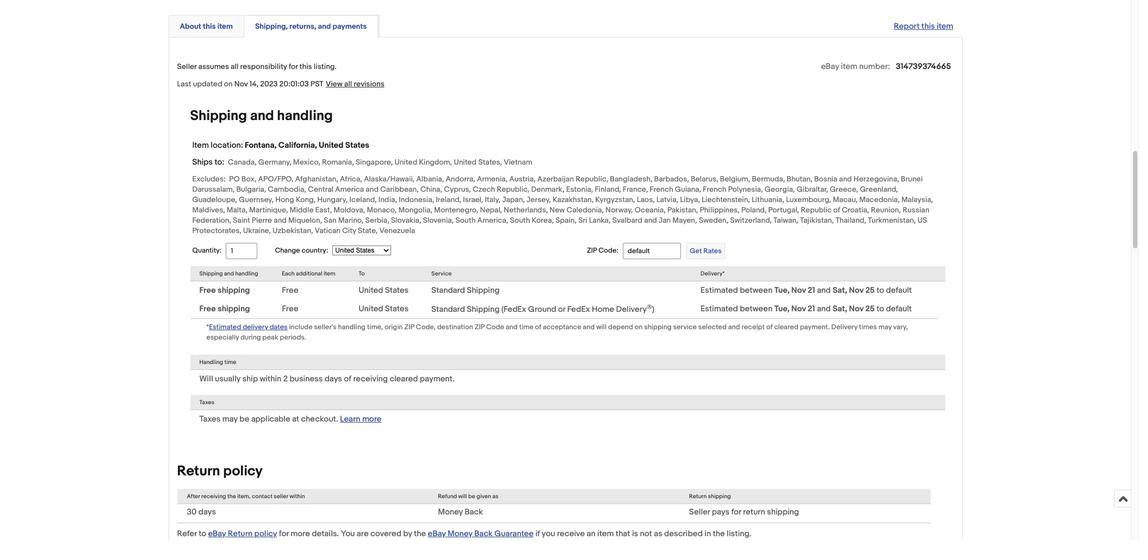 Task type: describe. For each thing, give the bounding box(es) containing it.
united up 'romania,'
[[319, 140, 344, 151]]

1 horizontal spatial more
[[362, 414, 382, 425]]

to
[[359, 270, 365, 278]]

cyprus,
[[444, 185, 471, 194]]

change country:
[[275, 247, 328, 255]]

handling
[[199, 359, 223, 366]]

0 horizontal spatial the
[[227, 493, 236, 500]]

checkout.
[[301, 414, 338, 425]]

spain,
[[556, 216, 577, 225]]

periods.
[[280, 333, 306, 342]]

responsibility
[[240, 62, 287, 71]]

return for return policy
[[177, 463, 220, 480]]

code,
[[416, 323, 436, 332]]

mongolia,
[[399, 206, 433, 215]]

2 vertical spatial for
[[279, 529, 289, 540]]

standard for standard shipping (fedex ground or fedex home delivery ® )
[[432, 305, 465, 315]]

lanka,
[[589, 216, 611, 225]]

item for about this item
[[217, 22, 233, 31]]

2 25 from the top
[[866, 304, 875, 314]]

2 horizontal spatial ebay
[[821, 61, 839, 72]]

1 vertical spatial handling
[[235, 270, 258, 278]]

fedex
[[568, 305, 590, 315]]

2 horizontal spatial the
[[713, 529, 725, 540]]

2 vertical spatial estimated
[[209, 323, 241, 332]]

poland,
[[742, 206, 767, 215]]

1 default from the top
[[886, 286, 912, 296]]

0 vertical spatial as
[[493, 493, 499, 500]]

0 vertical spatial policy
[[223, 463, 263, 480]]

of right receipt
[[767, 323, 773, 332]]

2 vertical spatial return
[[228, 529, 253, 540]]

ebay return policy link
[[208, 529, 277, 540]]

and inside shipping, returns, and payments button
[[318, 22, 331, 31]]

return policy
[[177, 463, 263, 480]]

0 horizontal spatial on
[[224, 79, 233, 89]]

especially
[[207, 333, 239, 342]]

latvia,
[[657, 195, 679, 205]]

include seller's handling time, origin zip code, destination zip code and time of acceptance and will depend on shipping service selected and receipt of cleared payment. delivery times may vary, especially during peak periods.
[[207, 323, 908, 342]]

14,
[[250, 79, 259, 89]]

code
[[486, 323, 504, 332]]

Quantity: text field
[[226, 243, 258, 260]]

1 vertical spatial more
[[291, 529, 310, 540]]

china,
[[421, 185, 442, 194]]

nepal,
[[480, 206, 502, 215]]

greenland,
[[860, 185, 898, 194]]

seller for seller pays for return shipping
[[689, 508, 710, 518]]

luxembourg,
[[786, 195, 832, 205]]

money back
[[438, 508, 483, 518]]

20:01:03
[[279, 79, 309, 89]]

zip code:
[[587, 247, 619, 255]]

are
[[357, 529, 369, 540]]

new
[[550, 206, 565, 215]]

0 vertical spatial days
[[325, 374, 342, 385]]

if
[[536, 529, 540, 540]]

0 vertical spatial to
[[877, 286, 885, 296]]

quantity:
[[192, 247, 222, 255]]

2 united states from the top
[[359, 304, 409, 314]]

(fedex
[[502, 305, 527, 315]]

united down to
[[359, 286, 383, 296]]

0 vertical spatial estimated
[[701, 286, 738, 296]]

1 horizontal spatial within
[[290, 493, 305, 500]]

2 21 from the top
[[808, 304, 816, 314]]

2 between from the top
[[740, 304, 773, 314]]

kong,
[[296, 195, 316, 205]]

0 vertical spatial all
[[231, 62, 239, 71]]

will inside include seller's handling time, origin zip code, destination zip code and time of acceptance and will depend on shipping service selected and receipt of cleared payment. delivery times may vary, especially during peak periods.
[[597, 323, 607, 332]]

canada,
[[228, 158, 257, 167]]

0 vertical spatial back
[[465, 508, 483, 518]]

bhutan,
[[787, 175, 813, 184]]

1 tue, from the top
[[775, 286, 790, 296]]

assumes
[[198, 62, 229, 71]]

1 sat, from the top
[[833, 286, 848, 296]]

is
[[632, 529, 638, 540]]

america,
[[478, 216, 508, 225]]

applicable
[[251, 414, 290, 425]]

depend
[[608, 323, 633, 332]]

1 vertical spatial republic,
[[497, 185, 530, 194]]

svalbard
[[613, 216, 643, 225]]

contact
[[252, 493, 273, 500]]

item for each additional item
[[324, 270, 336, 278]]

laos,
[[637, 195, 655, 205]]

ships
[[192, 157, 213, 168]]

vary,
[[894, 323, 908, 332]]

oceania,
[[635, 206, 666, 215]]

1 south from the left
[[456, 216, 476, 225]]

2 vertical spatial states
[[385, 304, 409, 314]]

macau,
[[833, 195, 858, 205]]

1 vertical spatial estimated
[[701, 304, 738, 314]]

last
[[177, 79, 191, 89]]

box,
[[242, 175, 257, 184]]

pierre
[[252, 216, 272, 225]]

0 horizontal spatial days
[[199, 508, 216, 518]]

1 horizontal spatial all
[[344, 79, 352, 89]]

taxes for taxes may be applicable at checkout. learn more
[[199, 414, 221, 425]]

malaysia,
[[902, 195, 934, 205]]

number:
[[860, 61, 891, 72]]

pays
[[712, 508, 730, 518]]

be for applicable
[[240, 414, 249, 425]]

1 horizontal spatial ebay
[[428, 529, 446, 540]]

france,
[[623, 185, 648, 194]]

change
[[275, 247, 300, 255]]

view all revisions link
[[324, 79, 385, 89]]

taxes for taxes
[[199, 399, 215, 406]]

0 horizontal spatial zip
[[405, 323, 414, 332]]

delivery inside include seller's handling time, origin zip code, destination zip code and time of acceptance and will depend on shipping service selected and receipt of cleared payment. delivery times may vary, especially during peak periods.
[[832, 323, 858, 332]]

1 vertical spatial receiving
[[201, 493, 226, 500]]

1 french from the left
[[650, 185, 674, 194]]

marino,
[[338, 216, 364, 225]]

on inside include seller's handling time, origin zip code, destination zip code and time of acceptance and will depend on shipping service selected and receipt of cleared payment. delivery times may vary, especially during peak periods.
[[635, 323, 643, 332]]

1 vertical spatial states
[[385, 286, 409, 296]]

1 between from the top
[[740, 286, 773, 296]]

shipping inside include seller's handling time, origin zip code, destination zip code and time of acceptance and will depend on shipping service selected and receipt of cleared payment. delivery times may vary, especially during peak periods.
[[644, 323, 672, 332]]

will usually ship within 2 business days of receiving cleared payment.
[[199, 374, 455, 385]]

given
[[477, 493, 491, 500]]

by
[[403, 529, 412, 540]]

0 horizontal spatial ebay
[[208, 529, 226, 540]]

0 horizontal spatial may
[[222, 414, 238, 425]]

0 vertical spatial states
[[345, 140, 369, 151]]

item location: fontana, california, united states
[[192, 140, 369, 151]]

1 vertical spatial as
[[654, 529, 663, 540]]

item for report this item
[[937, 21, 954, 32]]

norway,
[[606, 206, 633, 215]]

maldives,
[[192, 206, 225, 215]]

refer
[[177, 529, 197, 540]]

united up time,
[[359, 304, 383, 314]]

0 horizontal spatial time
[[225, 359, 236, 366]]

india,
[[379, 195, 397, 205]]

seller pays for return shipping
[[689, 508, 799, 518]]

origin
[[385, 323, 403, 332]]

1 estimated between tue, nov 21 and sat, nov 25 to default from the top
[[701, 286, 912, 296]]

1 vertical spatial back
[[475, 529, 493, 540]]

0 horizontal spatial will
[[459, 493, 467, 500]]

federation,
[[192, 216, 231, 225]]

macedonia,
[[860, 195, 900, 205]]

)
[[653, 305, 655, 315]]

1 horizontal spatial zip
[[475, 323, 485, 332]]

each additional item
[[282, 270, 336, 278]]

you
[[542, 529, 555, 540]]

po
[[229, 175, 240, 184]]

herzegovina,
[[854, 175, 900, 184]]

selected
[[699, 323, 727, 332]]

turkmenistan,
[[868, 216, 916, 225]]

1 vertical spatial to
[[877, 304, 885, 314]]

2 vertical spatial to
[[199, 529, 206, 540]]

1 united states from the top
[[359, 286, 409, 296]]

times
[[859, 323, 877, 332]]

1 25 from the top
[[866, 286, 875, 296]]

country:
[[302, 247, 328, 255]]

1 vertical spatial for
[[732, 508, 742, 518]]

1 vertical spatial money
[[448, 529, 473, 540]]

portugal,
[[769, 206, 799, 215]]

city
[[342, 226, 356, 236]]

1 horizontal spatial handling
[[277, 108, 333, 125]]

po box, apo/fpo, afghanistan, africa, alaska/hawaii, albania, andorra, armenia, austria, azerbaijan republic, bangladesh, barbados, belarus, belgium, bermuda, bhutan, bosnia and herzegovina, brunei darussalam, bulgaria, cambodia, central america and caribbean, china, cyprus, czech republic, denmark, estonia, finland, france, french guiana, french polynesia, georgia, gibraltar, greece, greenland, guadeloupe, guernsey, hong kong, hungary, iceland, india, indonesia, ireland, israel, italy, japan, jersey, kazakhstan, kyrgyzstan, laos, latvia, libya, liechtenstein, lithuania, luxembourg, macau, macedonia, malaysia, maldives, malta, martinique, middle east, moldova, monaco, mongolia, montenegro, nepal, netherlands, new caledonia, norway, oceania, pakistan, philippines, poland, portugal, republic of croatia, reunion, russian federation, saint pierre and miquelon, san marino, serbia, slovakia, slovenia, south america, south korea, spain, sri lanka, svalbard and jan mayen, sweden, switzerland, taiwan, tajikistan, thailand, turkmenistan, us protectorates, ukraine, uzbekistan, vatican city state, venezuela
[[192, 175, 934, 236]]

0 vertical spatial money
[[438, 508, 463, 518]]

business
[[290, 374, 323, 385]]

2 default from the top
[[886, 304, 912, 314]]

include
[[289, 323, 313, 332]]

us
[[918, 216, 928, 225]]

0 vertical spatial receiving
[[353, 374, 388, 385]]

return shipping
[[689, 493, 731, 500]]

mayen,
[[673, 216, 697, 225]]



Task type: locate. For each thing, give the bounding box(es) containing it.
2 estimated between tue, nov 21 and sat, nov 25 to default from the top
[[701, 304, 912, 314]]

for down seller
[[279, 529, 289, 540]]

handling inside include seller's handling time, origin zip code, destination zip code and time of acceptance and will depend on shipping service selected and receipt of cleared payment. delivery times may vary, especially during peak periods.
[[338, 323, 366, 332]]

of down macau,
[[834, 206, 841, 215]]

south down netherlands,
[[510, 216, 530, 225]]

0 vertical spatial default
[[886, 286, 912, 296]]

this up the pst
[[300, 62, 312, 71]]

2 vertical spatial handling
[[338, 323, 366, 332]]

1 vertical spatial listing.
[[727, 529, 752, 540]]

shipping and handling down quantity: text box in the left of the page
[[199, 270, 258, 278]]

1 horizontal spatial french
[[703, 185, 727, 194]]

zip left the code:
[[587, 247, 597, 255]]

thailand,
[[836, 216, 867, 225]]

taxes may be applicable at checkout. learn more
[[199, 414, 382, 425]]

1 vertical spatial sat,
[[833, 304, 848, 314]]

2 standard from the top
[[432, 305, 465, 315]]

1 horizontal spatial return
[[228, 529, 253, 540]]

1 vertical spatial default
[[886, 304, 912, 314]]

philippines,
[[700, 206, 740, 215]]

between
[[740, 286, 773, 296], [740, 304, 773, 314]]

standard down service
[[432, 286, 465, 296]]

as right not
[[654, 529, 663, 540]]

1 vertical spatial on
[[635, 323, 643, 332]]

each
[[282, 270, 295, 278]]

0 horizontal spatial return
[[177, 463, 220, 480]]

1 vertical spatial estimated between tue, nov 21 and sat, nov 25 to default
[[701, 304, 912, 314]]

free shipping
[[199, 286, 250, 296], [199, 304, 250, 314]]

excludes:
[[192, 175, 226, 184]]

french down belarus,
[[703, 185, 727, 194]]

0 vertical spatial united states
[[359, 286, 409, 296]]

1 vertical spatial return
[[689, 493, 707, 500]]

money down the money back
[[448, 529, 473, 540]]

0 vertical spatial tue,
[[775, 286, 790, 296]]

1 vertical spatial days
[[199, 508, 216, 518]]

ebay left 'number:' on the top right
[[821, 61, 839, 72]]

to:
[[215, 157, 225, 168]]

1 vertical spatial seller
[[689, 508, 710, 518]]

covered
[[371, 529, 402, 540]]

code:
[[599, 247, 619, 255]]

sweden,
[[699, 216, 729, 225]]

time inside include seller's handling time, origin zip code, destination zip code and time of acceptance and will depend on shipping service selected and receipt of cleared payment. delivery times may vary, especially during peak periods.
[[519, 323, 534, 332]]

the right the by on the left bottom
[[414, 529, 426, 540]]

time down (fedex
[[519, 323, 534, 332]]

seller for seller assumes all responsibility for this listing.
[[177, 62, 197, 71]]

delivery inside standard shipping (fedex ground or fedex home delivery ® )
[[616, 305, 647, 315]]

1 vertical spatial be
[[468, 493, 475, 500]]

of
[[834, 206, 841, 215], [535, 323, 542, 332], [767, 323, 773, 332], [344, 374, 351, 385]]

1 horizontal spatial as
[[654, 529, 663, 540]]

ZIP Code: text field
[[623, 243, 681, 260]]

usually
[[215, 374, 241, 385]]

item left 'number:' on the top right
[[841, 61, 858, 72]]

return up in
[[689, 493, 707, 500]]

revisions
[[354, 79, 385, 89]]

malta,
[[227, 206, 248, 215]]

brunei
[[901, 175, 923, 184]]

listing. up the pst
[[314, 62, 337, 71]]

1 horizontal spatial this
[[300, 62, 312, 71]]

0 vertical spatial listing.
[[314, 62, 337, 71]]

0 vertical spatial shipping and handling
[[190, 108, 333, 125]]

at
[[292, 414, 299, 425]]

0 vertical spatial handling
[[277, 108, 333, 125]]

0 horizontal spatial as
[[493, 493, 499, 500]]

return up after
[[177, 463, 220, 480]]

denmark,
[[531, 185, 565, 194]]

for up 20:01:03
[[289, 62, 298, 71]]

1 horizontal spatial will
[[597, 323, 607, 332]]

delivery left times
[[832, 323, 858, 332]]

1 vertical spatial delivery
[[832, 323, 858, 332]]

1 horizontal spatial listing.
[[727, 529, 752, 540]]

czech
[[473, 185, 495, 194]]

within left 2
[[260, 374, 282, 385]]

the left item,
[[227, 493, 236, 500]]

or
[[558, 305, 566, 315]]

finland,
[[595, 185, 621, 194]]

states,
[[478, 158, 502, 167]]

tab list
[[168, 13, 963, 38]]

south down montenegro,
[[456, 216, 476, 225]]

armenia,
[[477, 175, 508, 184]]

as right given at the bottom left of page
[[493, 493, 499, 500]]

barbados,
[[654, 175, 689, 184]]

alaska/hawaii,
[[364, 175, 415, 184]]

tue,
[[775, 286, 790, 296], [775, 304, 790, 314]]

1 horizontal spatial cleared
[[775, 323, 799, 332]]

serbia,
[[365, 216, 389, 225]]

of inside po box, apo/fpo, afghanistan, africa, alaska/hawaii, albania, andorra, armenia, austria, azerbaijan republic, bangladesh, barbados, belarus, belgium, bermuda, bhutan, bosnia and herzegovina, brunei darussalam, bulgaria, cambodia, central america and caribbean, china, cyprus, czech republic, denmark, estonia, finland, france, french guiana, french polynesia, georgia, gibraltar, greece, greenland, guadeloupe, guernsey, hong kong, hungary, iceland, india, indonesia, ireland, israel, italy, japan, jersey, kazakhstan, kyrgyzstan, laos, latvia, libya, liechtenstein, lithuania, luxembourg, macau, macedonia, malaysia, maldives, malta, martinique, middle east, moldova, monaco, mongolia, montenegro, nepal, netherlands, new caledonia, norway, oceania, pakistan, philippines, poland, portugal, republic of croatia, reunion, russian federation, saint pierre and miquelon, san marino, serbia, slovakia, slovenia, south america, south korea, spain, sri lanka, svalbard and jan mayen, sweden, switzerland, taiwan, tajikistan, thailand, turkmenistan, us protectorates, ukraine, uzbekistan, vatican city state, venezuela
[[834, 206, 841, 215]]

1 vertical spatial cleared
[[390, 374, 418, 385]]

handling up california,
[[277, 108, 333, 125]]

standard for standard shipping
[[432, 286, 465, 296]]

time
[[519, 323, 534, 332], [225, 359, 236, 366]]

0 horizontal spatial handling
[[235, 270, 258, 278]]

will right the refund
[[459, 493, 467, 500]]

0 vertical spatial cleared
[[775, 323, 799, 332]]

0 horizontal spatial this
[[203, 22, 216, 31]]

1 horizontal spatial south
[[510, 216, 530, 225]]

delivery
[[616, 305, 647, 315], [832, 323, 858, 332]]

1 horizontal spatial the
[[414, 529, 426, 540]]

standard shipping (fedex ground or fedex home delivery ® )
[[432, 304, 655, 315]]

shipping inside standard shipping (fedex ground or fedex home delivery ® )
[[467, 305, 500, 315]]

receiving up learn more link
[[353, 374, 388, 385]]

2 tue, from the top
[[775, 304, 790, 314]]

0 vertical spatial seller
[[177, 62, 197, 71]]

payment. down code,
[[420, 374, 455, 385]]

acceptance
[[543, 323, 582, 332]]

seller assumes all responsibility for this listing.
[[177, 62, 337, 71]]

1 vertical spatial all
[[344, 79, 352, 89]]

back left "guarantee"
[[475, 529, 493, 540]]

last updated on nov 14, 2023 20:01:03 pst view all revisions
[[177, 79, 385, 89]]

seller down return shipping
[[689, 508, 710, 518]]

1 vertical spatial may
[[222, 414, 238, 425]]

be left given at the bottom left of page
[[468, 493, 475, 500]]

1 vertical spatial time
[[225, 359, 236, 366]]

shipping,
[[255, 22, 288, 31]]

0 vertical spatial sat,
[[833, 286, 848, 296]]

more left the 'details.'
[[291, 529, 310, 540]]

314739374665
[[896, 61, 952, 72]]

view
[[326, 79, 343, 89]]

1 horizontal spatial seller
[[689, 508, 710, 518]]

estimated down delivery*
[[701, 286, 738, 296]]

0 vertical spatial estimated between tue, nov 21 and sat, nov 25 to default
[[701, 286, 912, 296]]

republic, up japan,
[[497, 185, 530, 194]]

may
[[879, 323, 892, 332], [222, 414, 238, 425]]

venezuela
[[380, 226, 415, 236]]

united up "alaska/hawaii,"
[[395, 158, 418, 167]]

estimated up the selected
[[701, 304, 738, 314]]

standard inside standard shipping (fedex ground or fedex home delivery ® )
[[432, 305, 465, 315]]

shipping and handling up fontana,
[[190, 108, 333, 125]]

0 vertical spatial for
[[289, 62, 298, 71]]

be for given
[[468, 493, 475, 500]]

handling left time,
[[338, 323, 366, 332]]

0 horizontal spatial french
[[650, 185, 674, 194]]

1 taxes from the top
[[199, 399, 215, 406]]

back down refund will be given as
[[465, 508, 483, 518]]

1 horizontal spatial time
[[519, 323, 534, 332]]

handling down quantity: text box in the left of the page
[[235, 270, 258, 278]]

0 horizontal spatial seller
[[177, 62, 197, 71]]

may down usually
[[222, 414, 238, 425]]

estimated between tue, nov 21 and sat, nov 25 to default
[[701, 286, 912, 296], [701, 304, 912, 314]]

days right business
[[325, 374, 342, 385]]

for right the pays in the right bottom of the page
[[732, 508, 742, 518]]

0 vertical spatial on
[[224, 79, 233, 89]]

slovakia,
[[391, 216, 421, 225]]

0 vertical spatial within
[[260, 374, 282, 385]]

1 vertical spatial taxes
[[199, 414, 221, 425]]

1 vertical spatial between
[[740, 304, 773, 314]]

cleared inside include seller's handling time, origin zip code, destination zip code and time of acceptance and will depend on shipping service selected and receipt of cleared payment. delivery times may vary, especially during peak periods.
[[775, 323, 799, 332]]

0 vertical spatial republic,
[[576, 175, 609, 184]]

item right about
[[217, 22, 233, 31]]

of up learn
[[344, 374, 351, 385]]

zip right origin
[[405, 323, 414, 332]]

guiana,
[[675, 185, 701, 194]]

return for return shipping
[[689, 493, 707, 500]]

this for report
[[922, 21, 935, 32]]

pakistan,
[[668, 206, 698, 215]]

this right about
[[203, 22, 216, 31]]

item inside button
[[217, 22, 233, 31]]

refund will be given as
[[438, 493, 499, 500]]

andorra,
[[446, 175, 475, 184]]

1 free shipping from the top
[[199, 286, 250, 296]]

0 vertical spatial payment.
[[800, 323, 830, 332]]

21
[[808, 286, 816, 296], [808, 304, 816, 314]]

that
[[616, 529, 631, 540]]

payment. left times
[[800, 323, 830, 332]]

30
[[187, 508, 197, 518]]

jersey,
[[527, 195, 551, 205]]

0 horizontal spatial receiving
[[201, 493, 226, 500]]

vatican
[[315, 226, 341, 236]]

0 horizontal spatial republic,
[[497, 185, 530, 194]]

2 french from the left
[[703, 185, 727, 194]]

united states up time,
[[359, 304, 409, 314]]

as
[[493, 493, 499, 500], [654, 529, 663, 540]]

bangladesh,
[[610, 175, 653, 184]]

within right seller
[[290, 493, 305, 500]]

singapore,
[[356, 158, 393, 167]]

estimated up especially
[[209, 323, 241, 332]]

0 horizontal spatial all
[[231, 62, 239, 71]]

netherlands,
[[504, 206, 548, 215]]

0 vertical spatial more
[[362, 414, 382, 425]]

ship
[[242, 374, 258, 385]]

be left the applicable
[[240, 414, 249, 425]]

1 vertical spatial free shipping
[[199, 304, 250, 314]]

0 horizontal spatial payment.
[[420, 374, 455, 385]]

switzerland,
[[730, 216, 772, 225]]

receiving
[[353, 374, 388, 385], [201, 493, 226, 500]]

of down ground
[[535, 323, 542, 332]]

0 vertical spatial 21
[[808, 286, 816, 296]]

money down the refund
[[438, 508, 463, 518]]

united up andorra,
[[454, 158, 477, 167]]

0 horizontal spatial be
[[240, 414, 249, 425]]

30 days
[[187, 508, 216, 518]]

caribbean,
[[380, 185, 419, 194]]

item right report
[[937, 21, 954, 32]]

1 21 from the top
[[808, 286, 816, 296]]

1 horizontal spatial be
[[468, 493, 475, 500]]

1 horizontal spatial delivery
[[832, 323, 858, 332]]

this right report
[[922, 21, 935, 32]]

bosnia
[[815, 175, 838, 184]]

united states down to
[[359, 286, 409, 296]]

0 horizontal spatial within
[[260, 374, 282, 385]]

receipt
[[742, 323, 765, 332]]

this for about
[[203, 22, 216, 31]]

2 sat, from the top
[[833, 304, 848, 314]]

republic, up the estonia,
[[576, 175, 609, 184]]

return down item,
[[228, 529, 253, 540]]

0 horizontal spatial more
[[291, 529, 310, 540]]

austria,
[[509, 175, 536, 184]]

indonesia,
[[399, 195, 434, 205]]

seller up last
[[177, 62, 197, 71]]

rates
[[704, 247, 722, 256]]

kingdom,
[[419, 158, 452, 167]]

sri
[[579, 216, 588, 225]]

0 vertical spatial be
[[240, 414, 249, 425]]

1 standard from the top
[[432, 286, 465, 296]]

israel,
[[463, 195, 483, 205]]

estimated delivery dates link
[[209, 322, 288, 332]]

2 south from the left
[[510, 216, 530, 225]]

delivery up depend
[[616, 305, 647, 315]]

service
[[673, 323, 697, 332]]

will down home
[[597, 323, 607, 332]]

iceland,
[[350, 195, 377, 205]]

item,
[[237, 493, 251, 500]]

1 horizontal spatial receiving
[[353, 374, 388, 385]]

1 vertical spatial shipping and handling
[[199, 270, 258, 278]]

1 horizontal spatial republic,
[[576, 175, 609, 184]]

receiving up 30 days
[[201, 493, 226, 500]]

* estimated delivery dates
[[207, 323, 288, 332]]

republic,
[[576, 175, 609, 184], [497, 185, 530, 194]]

2 horizontal spatial return
[[689, 493, 707, 500]]

policy up item,
[[223, 463, 263, 480]]

®
[[647, 304, 653, 310]]

on right depend
[[635, 323, 643, 332]]

french up latvia,
[[650, 185, 674, 194]]

ebay right the by on the left bottom
[[428, 529, 446, 540]]

listing. down seller pays for return shipping
[[727, 529, 752, 540]]

cleared right receipt
[[775, 323, 799, 332]]

1 horizontal spatial payment.
[[800, 323, 830, 332]]

more right learn
[[362, 414, 382, 425]]

25
[[866, 286, 875, 296], [866, 304, 875, 314]]

tajikistan,
[[800, 216, 834, 225]]

ebay item number: 314739374665
[[821, 61, 952, 72]]

guarantee
[[495, 529, 534, 540]]

republic
[[801, 206, 832, 215]]

2 free shipping from the top
[[199, 304, 250, 314]]

ebay down 30 days
[[208, 529, 226, 540]]

policy down contact
[[254, 529, 277, 540]]

about
[[180, 22, 201, 31]]

1 vertical spatial policy
[[254, 529, 277, 540]]

kyrgyzstan,
[[596, 195, 635, 205]]

item right the additional
[[324, 270, 336, 278]]

may inside include seller's handling time, origin zip code, destination zip code and time of acceptance and will depend on shipping service selected and receipt of cleared payment. delivery times may vary, especially during peak periods.
[[879, 323, 892, 332]]

this
[[922, 21, 935, 32], [203, 22, 216, 31], [300, 62, 312, 71]]

may left vary,
[[879, 323, 892, 332]]

tab list containing about this item
[[168, 13, 963, 38]]

all right view
[[344, 79, 352, 89]]

the right in
[[713, 529, 725, 540]]

time up usually
[[225, 359, 236, 366]]

1 horizontal spatial days
[[325, 374, 342, 385]]

item right an
[[598, 529, 614, 540]]

1 vertical spatial 21
[[808, 304, 816, 314]]

2 horizontal spatial handling
[[338, 323, 366, 332]]

2 taxes from the top
[[199, 414, 221, 425]]

saint
[[233, 216, 250, 225]]

payment. inside include seller's handling time, origin zip code, destination zip code and time of acceptance and will depend on shipping service selected and receipt of cleared payment. delivery times may vary, especially during peak periods.
[[800, 323, 830, 332]]

1 vertical spatial 25
[[866, 304, 875, 314]]

africa,
[[340, 175, 362, 184]]

this inside button
[[203, 22, 216, 31]]

all right assumes
[[231, 62, 239, 71]]

zip left code
[[475, 323, 485, 332]]

standard up destination
[[432, 305, 465, 315]]

days right 30
[[199, 508, 216, 518]]

2 horizontal spatial zip
[[587, 247, 597, 255]]

cleared down origin
[[390, 374, 418, 385]]

on right updated
[[224, 79, 233, 89]]

home
[[592, 305, 615, 315]]



Task type: vqa. For each thing, say whether or not it's contained in the screenshot.
days,
no



